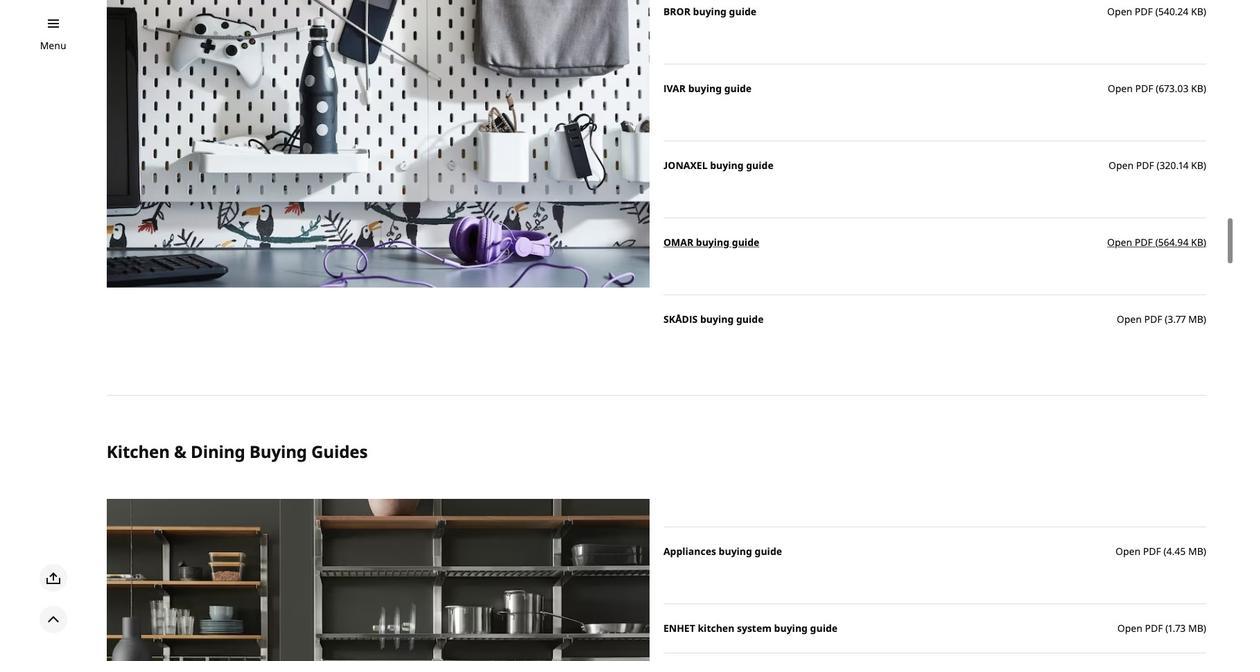 Task type: describe. For each thing, give the bounding box(es) containing it.
guide for omar buying guide
[[732, 236, 760, 249]]

open pdf ( 320.14 kb )
[[1109, 159, 1207, 172]]

pdf for 4.45
[[1144, 545, 1162, 558]]

mb for 3.77 mb
[[1189, 313, 1204, 326]]

open pdf ( 540.24 kb )
[[1108, 5, 1207, 18]]

system
[[737, 622, 772, 635]]

4.45
[[1167, 545, 1186, 558]]

ivar buying guide
[[664, 82, 752, 95]]

open pdf ( 1.73 mb )
[[1118, 622, 1207, 635]]

( for 673.03 kb
[[1156, 82, 1159, 95]]

3.77
[[1168, 313, 1186, 326]]

kb for 564.94 kb
[[1192, 236, 1204, 249]]

buying for jonaxel
[[710, 159, 744, 172]]

( for 320.14 kb
[[1157, 159, 1160, 172]]

564.94
[[1159, 236, 1189, 249]]

pdf for 3.77
[[1145, 313, 1163, 326]]

open pdf ( 3.77 mb )
[[1117, 313, 1207, 326]]

pdf for 564.94
[[1135, 236, 1153, 249]]

kb for 540.24 kb
[[1192, 5, 1204, 18]]

&
[[174, 440, 187, 463]]

guides
[[312, 440, 368, 463]]

kitchen
[[107, 440, 170, 463]]

appliances
[[664, 545, 717, 558]]

buying right system
[[775, 622, 808, 635]]

pdf for 673.03
[[1136, 82, 1154, 95]]

kb for 320.14 kb
[[1192, 159, 1204, 172]]

skådis
[[664, 313, 698, 326]]

( for 3.77 mb
[[1165, 313, 1168, 326]]

buying for appliances
[[719, 545, 753, 558]]

open pdf ( 4.45 mb )
[[1116, 545, 1207, 558]]

) for 673.03 kb
[[1204, 82, 1207, 95]]

open for open pdf ( 564.94 kb )
[[1108, 236, 1133, 249]]

enhet kitchen system buying guide
[[664, 622, 838, 635]]

320.14
[[1160, 159, 1189, 172]]

) for 320.14 kb
[[1204, 159, 1207, 172]]

540.24
[[1159, 5, 1189, 18]]

a gray kitchen wall with many shelves in stainless steel and wood, holding pots, pans, knives, and bowls image
[[107, 499, 650, 662]]

( for 4.45 mb
[[1164, 545, 1167, 558]]

open pdf ( 564.94 kb )
[[1108, 236, 1207, 249]]

open for open pdf ( 540.24 kb )
[[1108, 5, 1133, 18]]

) for 540.24 kb
[[1204, 5, 1207, 18]]

buying for ivar
[[689, 82, 722, 95]]

pdf for 540.24
[[1135, 5, 1153, 18]]



Task type: vqa. For each thing, say whether or not it's contained in the screenshot.
Open PDF ( 320.14 KB )'s Open
yes



Task type: locate. For each thing, give the bounding box(es) containing it.
bror
[[664, 5, 691, 18]]

7 ) from the top
[[1204, 622, 1207, 635]]

open for open pdf ( 4.45 mb )
[[1116, 545, 1141, 558]]

menu
[[40, 39, 66, 52]]

6 ) from the top
[[1204, 545, 1207, 558]]

buying right appliances
[[719, 545, 753, 558]]

2 mb from the top
[[1189, 545, 1204, 558]]

open for open pdf ( 673.03 kb )
[[1108, 82, 1133, 95]]

( for 1.73 mb
[[1166, 622, 1169, 635]]

( for 540.24 kb
[[1156, 5, 1159, 18]]

4 kb from the top
[[1192, 236, 1204, 249]]

1.73
[[1169, 622, 1186, 635]]

guide for bror buying guide
[[729, 5, 757, 18]]

buying right ivar
[[689, 82, 722, 95]]

mb right 3.77
[[1189, 313, 1204, 326]]

open for open pdf ( 3.77 mb )
[[1117, 313, 1142, 326]]

mb right 4.45
[[1189, 545, 1204, 558]]

open pdf ( 673.03 kb )
[[1108, 82, 1207, 95]]

kb right 320.14
[[1192, 159, 1204, 172]]

skådis buying guide
[[664, 313, 764, 326]]

open for open pdf ( 320.14 kb )
[[1109, 159, 1134, 172]]

guide for jonaxel buying guide
[[747, 159, 774, 172]]

1 ) from the top
[[1204, 5, 1207, 18]]

pdf left 673.03 on the right top of page
[[1136, 82, 1154, 95]]

pdf left 4.45
[[1144, 545, 1162, 558]]

buying right omar
[[696, 236, 730, 249]]

2 kb from the top
[[1192, 82, 1204, 95]]

guide
[[729, 5, 757, 18], [725, 82, 752, 95], [747, 159, 774, 172], [732, 236, 760, 249], [737, 313, 764, 326], [755, 545, 782, 558], [811, 622, 838, 635]]

1 kb from the top
[[1192, 5, 1204, 18]]

)
[[1204, 5, 1207, 18], [1204, 82, 1207, 95], [1204, 159, 1207, 172], [1204, 236, 1207, 249], [1204, 313, 1207, 326], [1204, 545, 1207, 558], [1204, 622, 1207, 635]]

jonaxel buying guide
[[664, 159, 774, 172]]

673.03
[[1159, 82, 1189, 95]]

) for 3.77 mb
[[1204, 313, 1207, 326]]

mb for 1.73 mb
[[1189, 622, 1204, 635]]

kb right 673.03 on the right top of page
[[1192, 82, 1204, 95]]

) for 564.94 kb
[[1204, 236, 1207, 249]]

pdf for 1.73
[[1146, 622, 1164, 635]]

appliances buying guide
[[664, 545, 782, 558]]

kitchen & dining buying guides
[[107, 440, 368, 463]]

ivar
[[664, 82, 686, 95]]

buying right bror
[[693, 5, 727, 18]]

open left 564.94
[[1108, 236, 1133, 249]]

kb
[[1192, 5, 1204, 18], [1192, 82, 1204, 95], [1192, 159, 1204, 172], [1192, 236, 1204, 249]]

) right 540.24
[[1204, 5, 1207, 18]]

mb
[[1189, 313, 1204, 326], [1189, 545, 1204, 558], [1189, 622, 1204, 635]]

open left 320.14
[[1109, 159, 1134, 172]]

guide for ivar buying guide
[[725, 82, 752, 95]]

enhet
[[664, 622, 696, 635]]

) right 320.14
[[1204, 159, 1207, 172]]

open left 4.45
[[1116, 545, 1141, 558]]

guide for appliances buying guide
[[755, 545, 782, 558]]

menu button
[[40, 38, 66, 53]]

a skadis pegboard with gaming equipment attached with bungee cords image
[[107, 0, 650, 288]]

2 ) from the top
[[1204, 82, 1207, 95]]

buying
[[250, 440, 307, 463]]

3 ) from the top
[[1204, 159, 1207, 172]]

kb right 564.94
[[1192, 236, 1204, 249]]

open for open pdf ( 1.73 mb )
[[1118, 622, 1143, 635]]

3 mb from the top
[[1189, 622, 1204, 635]]

jonaxel
[[664, 159, 708, 172]]

open left 3.77
[[1117, 313, 1142, 326]]

buying right skådis
[[701, 313, 734, 326]]

dining
[[191, 440, 245, 463]]

guide for skådis buying guide
[[737, 313, 764, 326]]

kitchen
[[698, 622, 735, 635]]

buying for skådis
[[701, 313, 734, 326]]

) for 4.45 mb
[[1204, 545, 1207, 558]]

2 vertical spatial mb
[[1189, 622, 1204, 635]]

( for 564.94 kb
[[1156, 236, 1159, 249]]

pdf left 320.14
[[1137, 159, 1155, 172]]

) for 1.73 mb
[[1204, 622, 1207, 635]]

kb for 673.03 kb
[[1192, 82, 1204, 95]]

buying for omar
[[696, 236, 730, 249]]

buying
[[693, 5, 727, 18], [689, 82, 722, 95], [710, 159, 744, 172], [696, 236, 730, 249], [701, 313, 734, 326], [719, 545, 753, 558], [775, 622, 808, 635]]

) right 673.03 on the right top of page
[[1204, 82, 1207, 95]]

) right 1.73
[[1204, 622, 1207, 635]]

buying for bror
[[693, 5, 727, 18]]

pdf left 1.73
[[1146, 622, 1164, 635]]

open
[[1108, 5, 1133, 18], [1108, 82, 1133, 95], [1109, 159, 1134, 172], [1108, 236, 1133, 249], [1117, 313, 1142, 326], [1116, 545, 1141, 558], [1118, 622, 1143, 635]]

open left 1.73
[[1118, 622, 1143, 635]]

pdf for 320.14
[[1137, 159, 1155, 172]]

0 vertical spatial mb
[[1189, 313, 1204, 326]]

1 vertical spatial mb
[[1189, 545, 1204, 558]]

mb right 1.73
[[1189, 622, 1204, 635]]

) right 4.45
[[1204, 545, 1207, 558]]

buying right jonaxel
[[710, 159, 744, 172]]

pdf
[[1135, 5, 1153, 18], [1136, 82, 1154, 95], [1137, 159, 1155, 172], [1135, 236, 1153, 249], [1145, 313, 1163, 326], [1144, 545, 1162, 558], [1146, 622, 1164, 635]]

kb right 540.24
[[1192, 5, 1204, 18]]

omar
[[664, 236, 694, 249]]

omar buying guide
[[664, 236, 760, 249]]

pdf left 540.24
[[1135, 5, 1153, 18]]

3 kb from the top
[[1192, 159, 1204, 172]]

open left 673.03 on the right top of page
[[1108, 82, 1133, 95]]

5 ) from the top
[[1204, 313, 1207, 326]]

pdf left 3.77
[[1145, 313, 1163, 326]]

) right 3.77
[[1204, 313, 1207, 326]]

) right 564.94
[[1204, 236, 1207, 249]]

open left 540.24
[[1108, 5, 1133, 18]]

mb for 4.45 mb
[[1189, 545, 1204, 558]]

(
[[1156, 5, 1159, 18], [1156, 82, 1159, 95], [1157, 159, 1160, 172], [1156, 236, 1159, 249], [1165, 313, 1168, 326], [1164, 545, 1167, 558], [1166, 622, 1169, 635]]

4 ) from the top
[[1204, 236, 1207, 249]]

bror buying guide
[[664, 5, 757, 18]]

pdf left 564.94
[[1135, 236, 1153, 249]]

1 mb from the top
[[1189, 313, 1204, 326]]



